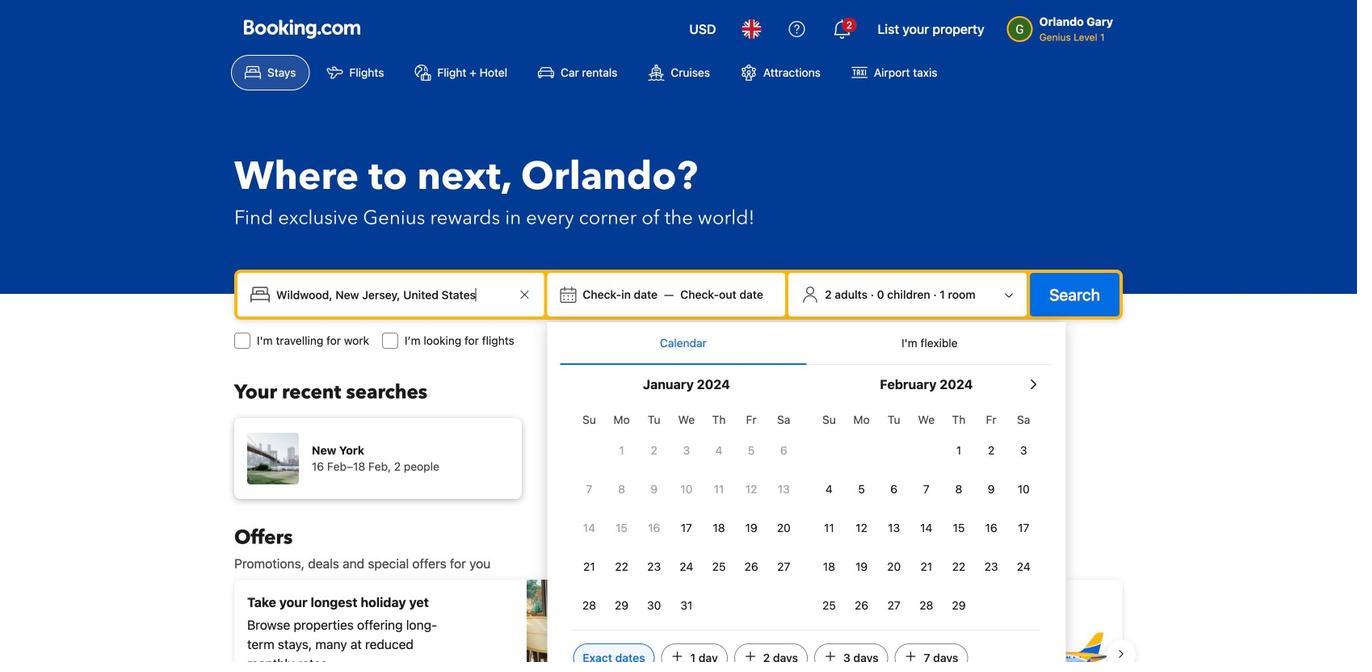Task type: locate. For each thing, give the bounding box(es) containing it.
15 February 2024 checkbox
[[943, 511, 975, 546]]

26 February 2024 checkbox
[[846, 588, 878, 624]]

7 February 2024 checkbox
[[910, 472, 943, 507]]

9 January 2024 checkbox
[[638, 472, 670, 507]]

3 February 2024 checkbox
[[1008, 433, 1040, 469]]

2 January 2024 checkbox
[[638, 433, 670, 469]]

region
[[221, 574, 1136, 663]]

8 February 2024 checkbox
[[943, 472, 975, 507]]

29 February 2024 checkbox
[[943, 588, 975, 624]]

1 horizontal spatial grid
[[813, 404, 1040, 624]]

21 January 2024 checkbox
[[573, 549, 606, 585]]

25 February 2024 checkbox
[[813, 588, 846, 624]]

0 horizontal spatial grid
[[573, 404, 800, 624]]

your account menu orlando gary genius level 1 element
[[1007, 7, 1120, 44]]

1 February 2024 checkbox
[[943, 433, 975, 469]]

12 January 2024 checkbox
[[735, 472, 768, 507]]

23 January 2024 checkbox
[[638, 549, 670, 585]]

27 January 2024 checkbox
[[768, 549, 800, 585]]

18 January 2024 checkbox
[[703, 511, 735, 546]]

grid
[[573, 404, 800, 624], [813, 404, 1040, 624]]

2 February 2024 checkbox
[[975, 433, 1008, 469]]

14 January 2024 checkbox
[[573, 511, 606, 546]]

15 January 2024 checkbox
[[606, 511, 638, 546]]

take your longest holiday yet image
[[527, 580, 672, 663]]

27 February 2024 checkbox
[[878, 588, 910, 624]]

8 January 2024 checkbox
[[606, 472, 638, 507]]

26 January 2024 checkbox
[[735, 549, 768, 585]]

28 January 2024 checkbox
[[573, 588, 606, 624]]

fly away to your dream holiday image
[[997, 598, 1110, 663]]

11 January 2024 checkbox
[[703, 472, 735, 507]]

booking.com image
[[244, 19, 360, 39]]

17 January 2024 checkbox
[[670, 511, 703, 546]]

4 January 2024 checkbox
[[703, 433, 735, 469]]

1 grid from the left
[[573, 404, 800, 624]]

tab list
[[560, 322, 1053, 366]]

28 February 2024 checkbox
[[910, 588, 943, 624]]

6 January 2024 checkbox
[[768, 433, 800, 469]]

16 February 2024 checkbox
[[975, 511, 1008, 546]]



Task type: vqa. For each thing, say whether or not it's contained in the screenshot.
with inside Skytropolis Indoor Theme Park Admission to the fantastical entertainment center with rides and attractions for all ages
no



Task type: describe. For each thing, give the bounding box(es) containing it.
19 February 2024 checkbox
[[846, 549, 878, 585]]

17 February 2024 checkbox
[[1008, 511, 1040, 546]]

22 February 2024 checkbox
[[943, 549, 975, 585]]

21 February 2024 checkbox
[[910, 549, 943, 585]]

7 January 2024 checkbox
[[573, 472, 606, 507]]

24 January 2024 checkbox
[[670, 549, 703, 585]]

22 January 2024 checkbox
[[606, 549, 638, 585]]

2 grid from the left
[[813, 404, 1040, 624]]

29 January 2024 checkbox
[[606, 588, 638, 624]]

30 January 2024 checkbox
[[638, 588, 670, 624]]

13 February 2024 checkbox
[[878, 511, 910, 546]]

13 January 2024 checkbox
[[768, 472, 800, 507]]

11 February 2024 checkbox
[[813, 511, 846, 546]]

12 February 2024 checkbox
[[846, 511, 878, 546]]

10 February 2024 checkbox
[[1008, 472, 1040, 507]]

5 January 2024 checkbox
[[735, 433, 768, 469]]

5 February 2024 checkbox
[[846, 472, 878, 507]]

24 February 2024 checkbox
[[1008, 549, 1040, 585]]

6 February 2024 checkbox
[[878, 472, 910, 507]]

1 January 2024 checkbox
[[606, 433, 638, 469]]

14 February 2024 checkbox
[[910, 511, 943, 546]]

19 January 2024 checkbox
[[735, 511, 768, 546]]

20 January 2024 checkbox
[[768, 511, 800, 546]]

23 February 2024 checkbox
[[975, 549, 1008, 585]]

Where are you going? field
[[270, 280, 515, 309]]

18 February 2024 checkbox
[[813, 549, 846, 585]]

25 January 2024 checkbox
[[703, 549, 735, 585]]

16 January 2024 checkbox
[[638, 511, 670, 546]]

9 February 2024 checkbox
[[975, 472, 1008, 507]]

20 February 2024 checkbox
[[878, 549, 910, 585]]

4 February 2024 checkbox
[[813, 472, 846, 507]]

31 January 2024 checkbox
[[670, 588, 703, 624]]

10 January 2024 checkbox
[[670, 472, 703, 507]]

3 January 2024 checkbox
[[670, 433, 703, 469]]



